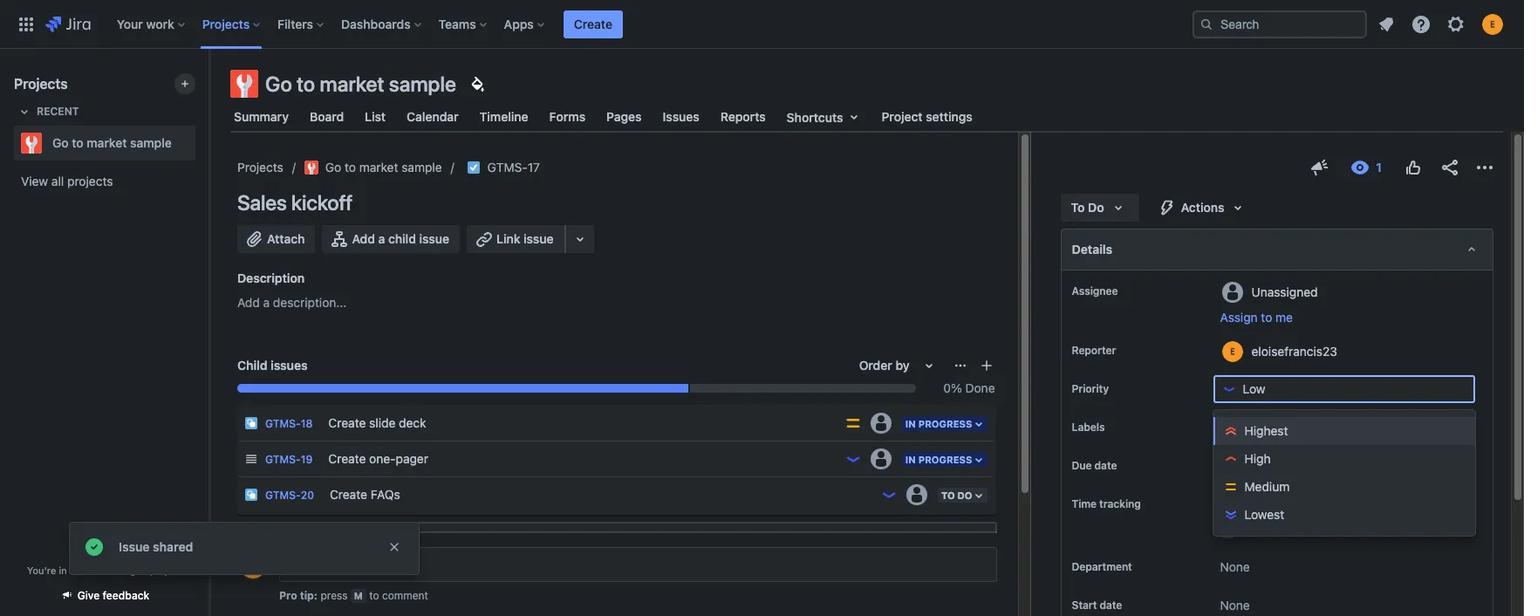 Task type: vqa. For each thing, say whether or not it's contained in the screenshot.
"Cancel"
yes



Task type: describe. For each thing, give the bounding box(es) containing it.
slide
[[369, 415, 396, 430]]

gtms-20 link
[[265, 489, 314, 502]]

profile image of eloisefrancis23 image
[[239, 551, 267, 579]]

1 vertical spatial go to market sample
[[52, 135, 172, 150]]

actions image
[[1475, 157, 1496, 178]]

team-
[[78, 565, 105, 576]]

issue
[[119, 539, 150, 554]]

your profile and settings image
[[1483, 14, 1504, 34]]

assignee pin to top. only you can see pinned fields. image
[[1122, 285, 1136, 298]]

forms link
[[546, 101, 589, 133]]

issue inside "button"
[[524, 231, 554, 246]]

priority: low image
[[881, 486, 898, 504]]

a for description...
[[263, 295, 270, 310]]

1 horizontal spatial do
[[1088, 200, 1105, 215]]

to up board
[[297, 72, 315, 96]]

give
[[77, 589, 100, 602]]

create for create one-pager
[[329, 451, 366, 466]]

go for go to market sample link to the right
[[325, 160, 341, 175]]

projects for projects link
[[237, 160, 283, 175]]

comment
[[382, 589, 428, 602]]

include child issues
[[1242, 525, 1352, 540]]

board
[[310, 109, 344, 124]]

settings
[[926, 109, 973, 124]]

create project image
[[178, 77, 192, 91]]

project
[[150, 565, 182, 576]]

assign to me button
[[1221, 309, 1476, 326]]

issue type: sub-task image for create one-pager
[[244, 452, 258, 466]]

0 vertical spatial to do
[[1071, 200, 1105, 215]]

board link
[[306, 101, 348, 133]]

create faqs link
[[323, 477, 874, 512]]

no time logged
[[1221, 499, 1307, 514]]

gtms- for 17
[[488, 160, 528, 175]]

vote options: no one has voted for this issue yet. image
[[1403, 157, 1424, 178]]

dashboards
[[341, 16, 411, 31]]

0
[[944, 381, 951, 395]]

faqs
[[371, 487, 400, 501]]

all
[[51, 174, 64, 189]]

in for create slide deck
[[906, 418, 916, 429]]

issue shared
[[119, 539, 193, 554]]

project settings link
[[878, 101, 976, 133]]

in progress for create one-pager
[[906, 454, 973, 465]]

give feedback
[[77, 589, 150, 602]]

low
[[1243, 381, 1266, 396]]

a for child
[[378, 231, 385, 246]]

high
[[1245, 451, 1271, 466]]

cancel button
[[937, 564, 997, 592]]

start date
[[1072, 599, 1123, 612]]

in progress for create slide deck
[[906, 418, 973, 429]]

calendar link
[[403, 101, 462, 133]]

done
[[966, 381, 995, 395]]

highest
[[1245, 423, 1289, 438]]

view
[[21, 174, 48, 189]]

unassigned image for pager
[[871, 449, 892, 470]]

by
[[896, 358, 910, 373]]

m
[[354, 590, 363, 601]]

view all projects
[[21, 174, 113, 189]]

add a child issue
[[352, 231, 449, 246]]

create for create
[[574, 16, 613, 31]]

in
[[59, 565, 67, 576]]

progress for create slide deck
[[919, 418, 973, 429]]

pages
[[607, 109, 642, 124]]

gtms-18
[[265, 417, 313, 430]]

create for create faqs
[[330, 487, 367, 501]]

pages link
[[603, 101, 645, 133]]

apps button
[[499, 10, 551, 38]]

gtms- for 18
[[265, 417, 301, 430]]

sales
[[237, 190, 287, 215]]

to right go to market sample icon
[[345, 160, 356, 175]]

sales link
[[1221, 419, 1257, 436]]

your work button
[[111, 10, 192, 38]]

forms
[[549, 109, 586, 124]]

work
[[146, 16, 174, 31]]

open image
[[969, 529, 990, 550]]

give feedback image
[[1310, 157, 1331, 178]]

1 horizontal spatial issues
[[1316, 525, 1352, 540]]

1 none from the top
[[1221, 458, 1251, 473]]

kickoff
[[291, 190, 353, 215]]

create slide deck link
[[322, 406, 838, 441]]

dashboards button
[[336, 10, 428, 38]]

unassigned image for deck
[[871, 413, 892, 434]]

recent
[[37, 105, 79, 118]]

order by button
[[849, 352, 950, 380]]

issues link
[[659, 101, 703, 133]]

banner containing your work
[[0, 0, 1525, 49]]

primary element
[[10, 0, 1193, 48]]

one-
[[369, 451, 396, 466]]

actions button
[[1147, 194, 1260, 222]]

child inside add a child issue button
[[388, 231, 416, 246]]

gtms-17 link
[[488, 157, 540, 178]]

department
[[1072, 561, 1133, 574]]

none for start date
[[1221, 598, 1251, 613]]

view all projects link
[[14, 166, 196, 197]]

time
[[1072, 497, 1097, 511]]

0 vertical spatial go to market sample
[[265, 72, 456, 96]]

go to market sample image
[[304, 161, 318, 175]]

sales kickoff
[[237, 190, 353, 215]]

feedback
[[103, 589, 150, 602]]

issue type: sub-task image for create slide deck
[[244, 416, 258, 430]]

0 horizontal spatial to do button
[[936, 486, 989, 504]]

0 horizontal spatial a
[[70, 565, 75, 576]]

link
[[497, 231, 521, 246]]

due
[[1072, 459, 1092, 472]]

sample for go to market sample link to the right
[[402, 160, 442, 175]]

0 vertical spatial sample
[[389, 72, 456, 96]]

due date
[[1072, 459, 1118, 472]]

sample for left go to market sample link
[[130, 135, 172, 150]]

no
[[1221, 499, 1237, 514]]

department pin to top. only you can see pinned fields. image
[[1136, 561, 1150, 575]]

attach button
[[237, 225, 315, 253]]

description...
[[273, 295, 347, 310]]

priority: medium image
[[845, 415, 862, 432]]

2 vertical spatial market
[[359, 160, 398, 175]]

20
[[301, 489, 314, 502]]

issue type: sub-task image for create faqs
[[244, 488, 258, 502]]



Task type: locate. For each thing, give the bounding box(es) containing it.
0 vertical spatial market
[[320, 72, 384, 96]]

to inside assign to me button
[[1262, 310, 1273, 325]]

sidebar navigation image
[[190, 70, 229, 105]]

date for start date
[[1100, 599, 1123, 612]]

2 vertical spatial a
[[70, 565, 75, 576]]

give feedback button
[[49, 581, 160, 610]]

1 vertical spatial issues
[[1316, 525, 1352, 540]]

date right start
[[1100, 599, 1123, 612]]

gtms-19 link
[[265, 453, 313, 466]]

appswitcher icon image
[[16, 14, 37, 34]]

tab list
[[220, 101, 1514, 133]]

issue type: sub-task image left "gtms-18" "link"
[[244, 416, 258, 430]]

reporter
[[1072, 344, 1117, 357]]

1 vertical spatial issue type: sub-task image
[[244, 452, 258, 466]]

settings image
[[1446, 14, 1467, 34]]

1 progress from the top
[[919, 418, 973, 429]]

link issue button
[[467, 225, 566, 253]]

gtms- for 19
[[265, 453, 301, 466]]

issue type: sub-task image left gtms-19 'link'
[[244, 452, 258, 466]]

link issue
[[497, 231, 554, 246]]

%
[[951, 381, 962, 395]]

1 in progress button from the top
[[900, 414, 989, 433]]

you're
[[27, 565, 56, 576]]

projects up recent
[[14, 76, 68, 92]]

0 vertical spatial in progress button
[[900, 414, 989, 433]]

go right go to market sample icon
[[325, 160, 341, 175]]

sample down calendar link
[[402, 160, 442, 175]]

2 vertical spatial go
[[325, 160, 341, 175]]

create left 'faqs'
[[330, 487, 367, 501]]

to right m
[[369, 589, 379, 602]]

do up open image
[[958, 490, 973, 501]]

order by
[[859, 358, 910, 373]]

0 horizontal spatial child
[[388, 231, 416, 246]]

1 vertical spatial date
[[1100, 599, 1123, 612]]

1 vertical spatial to do
[[942, 490, 973, 501]]

child issues
[[237, 358, 308, 373]]

issues
[[663, 109, 700, 124]]

order
[[859, 358, 893, 373]]

to do button up the details on the top
[[1061, 194, 1140, 222]]

none for department
[[1221, 560, 1251, 575]]

to do button up open image
[[936, 486, 989, 504]]

labels pin to top. only you can see pinned fields. image
[[1109, 421, 1123, 435]]

go to market sample
[[265, 72, 456, 96], [52, 135, 172, 150], [325, 160, 442, 175]]

summary link
[[230, 101, 292, 133]]

gtms-17
[[488, 160, 540, 175]]

0 vertical spatial unassigned image
[[871, 413, 892, 434]]

1 vertical spatial projects
[[14, 76, 68, 92]]

go up summary
[[265, 72, 292, 96]]

logged
[[1268, 499, 1307, 514]]

gtms- up gtms-19 'link'
[[265, 417, 301, 430]]

filters
[[278, 16, 313, 31]]

to down recent
[[72, 135, 84, 150]]

2 issue from the left
[[524, 231, 554, 246]]

managed
[[105, 565, 147, 576]]

time tracking
[[1072, 497, 1141, 511]]

Add a comment… field
[[279, 547, 997, 582]]

reports
[[721, 109, 766, 124]]

add for add a description...
[[237, 295, 260, 310]]

add to starred image
[[190, 133, 211, 154]]

to up the details on the top
[[1071, 200, 1085, 215]]

0 vertical spatial to
[[1071, 200, 1085, 215]]

project
[[882, 109, 923, 124]]

in progress button for create slide deck
[[900, 414, 989, 433]]

1 horizontal spatial issue
[[524, 231, 554, 246]]

2 vertical spatial sample
[[402, 160, 442, 175]]

issue type: sub-task image
[[244, 416, 258, 430], [244, 452, 258, 466], [244, 488, 258, 502]]

your work
[[117, 16, 174, 31]]

labels
[[1072, 421, 1105, 434]]

issues right the child
[[271, 358, 308, 373]]

projects button
[[197, 10, 267, 38]]

2 horizontal spatial a
[[378, 231, 385, 246]]

priority
[[1072, 382, 1109, 395]]

issue inside button
[[419, 231, 449, 246]]

2 vertical spatial issue type: sub-task image
[[244, 488, 258, 502]]

1 vertical spatial none
[[1221, 560, 1251, 575]]

in progress button for create one-pager
[[900, 450, 989, 469]]

18
[[301, 417, 313, 430]]

collapse recent projects image
[[14, 101, 35, 122]]

dismiss image
[[388, 540, 401, 554]]

go to market sample link up view all projects link at the top left of the page
[[14, 126, 189, 161]]

0 vertical spatial progress
[[919, 418, 973, 429]]

unassigned image right priority: low image
[[907, 484, 928, 505]]

unassigned
[[1252, 284, 1318, 299]]

go to market sample down list link
[[325, 160, 442, 175]]

create one-pager
[[329, 451, 428, 466]]

to do up the details on the top
[[1071, 200, 1105, 215]]

3 none from the top
[[1221, 598, 1251, 613]]

projects right work
[[202, 16, 250, 31]]

share image
[[1440, 157, 1461, 178]]

0 vertical spatial in
[[906, 418, 916, 429]]

details element
[[1061, 229, 1494, 271]]

date right due
[[1095, 459, 1118, 472]]

create
[[574, 16, 613, 31], [329, 415, 366, 430], [329, 451, 366, 466], [330, 487, 367, 501]]

jira image
[[45, 14, 91, 34], [45, 14, 91, 34]]

help image
[[1411, 14, 1432, 34]]

eloisefrancis23
[[1252, 343, 1338, 358]]

unassigned image right priority: medium image
[[871, 413, 892, 434]]

issue type: sub-task image left gtms-20 link
[[244, 488, 258, 502]]

child
[[388, 231, 416, 246], [1286, 525, 1313, 540]]

add inside button
[[352, 231, 375, 246]]

calendar
[[407, 109, 459, 124]]

1 in from the top
[[906, 418, 916, 429]]

timeline link
[[476, 101, 532, 133]]

cancel
[[947, 570, 987, 585]]

0 horizontal spatial issue
[[419, 231, 449, 246]]

0 vertical spatial none
[[1221, 458, 1251, 473]]

actions
[[1182, 200, 1225, 215]]

to left me
[[1262, 310, 1273, 325]]

to right priority: low image
[[942, 490, 955, 501]]

pager
[[396, 451, 428, 466]]

2 vertical spatial unassigned image
[[907, 484, 928, 505]]

issue right the link
[[524, 231, 554, 246]]

0 vertical spatial do
[[1088, 200, 1105, 215]]

gtms- down gtms-19 'link'
[[265, 489, 301, 502]]

1 vertical spatial do
[[958, 490, 973, 501]]

1 in progress from the top
[[906, 418, 973, 429]]

issue actions image
[[954, 359, 968, 373]]

0 vertical spatial issues
[[271, 358, 308, 373]]

add a description...
[[237, 295, 347, 310]]

a
[[378, 231, 385, 246], [263, 295, 270, 310], [70, 565, 75, 576]]

0 horizontal spatial to
[[942, 490, 955, 501]]

notifications image
[[1376, 14, 1397, 34]]

unassigned image right priority: low icon at bottom right
[[871, 449, 892, 470]]

do up the details on the top
[[1088, 200, 1105, 215]]

attach
[[267, 231, 305, 246]]

in right priority: low icon at bottom right
[[906, 454, 916, 465]]

go
[[265, 72, 292, 96], [52, 135, 69, 150], [325, 160, 341, 175]]

go for left go to market sample link
[[52, 135, 69, 150]]

issues right include
[[1316, 525, 1352, 540]]

to do up open image
[[942, 490, 973, 501]]

projects inside dropdown button
[[202, 16, 250, 31]]

1 vertical spatial sample
[[130, 135, 172, 150]]

progress
[[919, 418, 973, 429], [919, 454, 973, 465]]

1 vertical spatial unassigned image
[[871, 449, 892, 470]]

search image
[[1200, 17, 1214, 31]]

in for create one-pager
[[906, 454, 916, 465]]

child
[[237, 358, 268, 373]]

1 horizontal spatial go to market sample link
[[304, 157, 442, 178]]

0 horizontal spatial issues
[[271, 358, 308, 373]]

a inside button
[[378, 231, 385, 246]]

to do button
[[1061, 194, 1140, 222], [936, 486, 989, 504]]

projects
[[67, 174, 113, 189]]

1 horizontal spatial to
[[1071, 200, 1085, 215]]

add for add a child issue
[[352, 231, 375, 246]]

create button
[[564, 10, 623, 38]]

project settings
[[882, 109, 973, 124]]

1 vertical spatial in
[[906, 454, 916, 465]]

go to market sample link
[[14, 126, 189, 161], [304, 157, 442, 178]]

in progress button
[[900, 414, 989, 433], [900, 450, 989, 469]]

pro tip: press m to comment
[[279, 589, 428, 602]]

1 vertical spatial child
[[1286, 525, 1313, 540]]

assignee
[[1072, 285, 1118, 298]]

timeline
[[480, 109, 529, 124]]

add down the description
[[237, 295, 260, 310]]

create one-pager link
[[322, 442, 838, 477]]

2 vertical spatial projects
[[237, 160, 283, 175]]

go to market sample up list
[[265, 72, 456, 96]]

create left slide
[[329, 415, 366, 430]]

1 horizontal spatial to do
[[1071, 200, 1105, 215]]

create inside button
[[574, 16, 613, 31]]

1 horizontal spatial go
[[265, 72, 292, 96]]

1 horizontal spatial to do button
[[1061, 194, 1140, 222]]

2 vertical spatial go to market sample
[[325, 160, 442, 175]]

go down recent
[[52, 135, 69, 150]]

1 horizontal spatial child
[[1286, 525, 1313, 540]]

1 vertical spatial a
[[263, 295, 270, 310]]

0 horizontal spatial to do
[[942, 490, 973, 501]]

0 vertical spatial date
[[1095, 459, 1118, 472]]

1 vertical spatial go
[[52, 135, 69, 150]]

time tracking pin to top. only you can see pinned fields. image
[[1145, 497, 1159, 511]]

2 in from the top
[[906, 454, 916, 465]]

2 issue type: sub-task image from the top
[[244, 452, 258, 466]]

0 vertical spatial issue type: sub-task image
[[244, 416, 258, 430]]

1 vertical spatial to do button
[[936, 486, 989, 504]]

1 vertical spatial market
[[87, 135, 127, 150]]

0 vertical spatial projects
[[202, 16, 250, 31]]

1 horizontal spatial add
[[352, 231, 375, 246]]

gtms-19
[[265, 453, 313, 466]]

gtms- down gtms-18
[[265, 453, 301, 466]]

2 none from the top
[[1221, 560, 1251, 575]]

sample up calendar
[[389, 72, 456, 96]]

market up view all projects link at the top left of the page
[[87, 135, 127, 150]]

2 horizontal spatial go
[[325, 160, 341, 175]]

1 vertical spatial add
[[237, 295, 260, 310]]

start
[[1072, 599, 1097, 612]]

0 % done
[[944, 381, 995, 395]]

Search field
[[1193, 10, 1368, 38]]

2 progress from the top
[[919, 454, 973, 465]]

create left one-
[[329, 451, 366, 466]]

description
[[237, 271, 305, 285]]

success image
[[84, 537, 105, 558]]

unassigned image
[[871, 413, 892, 434], [871, 449, 892, 470], [907, 484, 928, 505]]

3 issue type: sub-task image from the top
[[244, 488, 258, 502]]

gtms-
[[488, 160, 528, 175], [265, 417, 301, 430], [265, 453, 301, 466], [265, 489, 301, 502]]

gtms- for 20
[[265, 489, 301, 502]]

gtms- down timeline 'link'
[[488, 160, 528, 175]]

0 horizontal spatial do
[[958, 490, 973, 501]]

assign to me
[[1221, 310, 1293, 325]]

none
[[1221, 458, 1251, 473], [1221, 560, 1251, 575], [1221, 598, 1251, 613]]

press
[[321, 589, 348, 602]]

go to market sample link down list link
[[304, 157, 442, 178]]

projects for projects dropdown button
[[202, 16, 250, 31]]

create slide deck
[[329, 415, 426, 430]]

add down kickoff
[[352, 231, 375, 246]]

list link
[[361, 101, 389, 133]]

banner
[[0, 0, 1525, 49]]

2 vertical spatial none
[[1221, 598, 1251, 613]]

1 vertical spatial to
[[942, 490, 955, 501]]

0 vertical spatial in progress
[[906, 418, 973, 429]]

list
[[365, 109, 386, 124]]

0 vertical spatial to do button
[[1061, 194, 1140, 222]]

market down list link
[[359, 160, 398, 175]]

issue left the link
[[419, 231, 449, 246]]

19
[[301, 453, 313, 466]]

tab list containing summary
[[220, 101, 1514, 133]]

create for create slide deck
[[329, 415, 366, 430]]

issue shared alert
[[70, 523, 419, 574]]

create child image
[[980, 359, 994, 373]]

sales
[[1224, 419, 1253, 434]]

1 vertical spatial progress
[[919, 454, 973, 465]]

pro
[[279, 589, 297, 602]]

1 issue type: sub-task image from the top
[[244, 416, 258, 430]]

add a child issue button
[[322, 225, 460, 253]]

0 horizontal spatial add
[[237, 295, 260, 310]]

0 vertical spatial go
[[265, 72, 292, 96]]

shared
[[153, 539, 193, 554]]

2 in progress from the top
[[906, 454, 973, 465]]

0 vertical spatial a
[[378, 231, 385, 246]]

in progress
[[906, 418, 973, 429], [906, 454, 973, 465]]

1 vertical spatial in progress
[[906, 454, 973, 465]]

create right apps 'dropdown button'
[[574, 16, 613, 31]]

in right priority: medium image
[[906, 418, 916, 429]]

1 issue from the left
[[419, 231, 449, 246]]

details
[[1072, 242, 1113, 257]]

teams button
[[433, 10, 494, 38]]

0 vertical spatial add
[[352, 231, 375, 246]]

2 in progress button from the top
[[900, 450, 989, 469]]

summary
[[234, 109, 289, 124]]

0 horizontal spatial go to market sample link
[[14, 126, 189, 161]]

sample left the add to starred icon
[[130, 135, 172, 150]]

projects up sales
[[237, 160, 283, 175]]

1 horizontal spatial a
[[263, 295, 270, 310]]

priority: low image
[[845, 450, 862, 468]]

progress for create one-pager
[[919, 454, 973, 465]]

0 horizontal spatial go
[[52, 135, 69, 150]]

market up list
[[320, 72, 384, 96]]

date for due date
[[1095, 459, 1118, 472]]

0 vertical spatial child
[[388, 231, 416, 246]]

1 vertical spatial in progress button
[[900, 450, 989, 469]]

gtms- inside 'link'
[[488, 160, 528, 175]]

go to market sample up view all projects link at the top left of the page
[[52, 135, 172, 150]]



